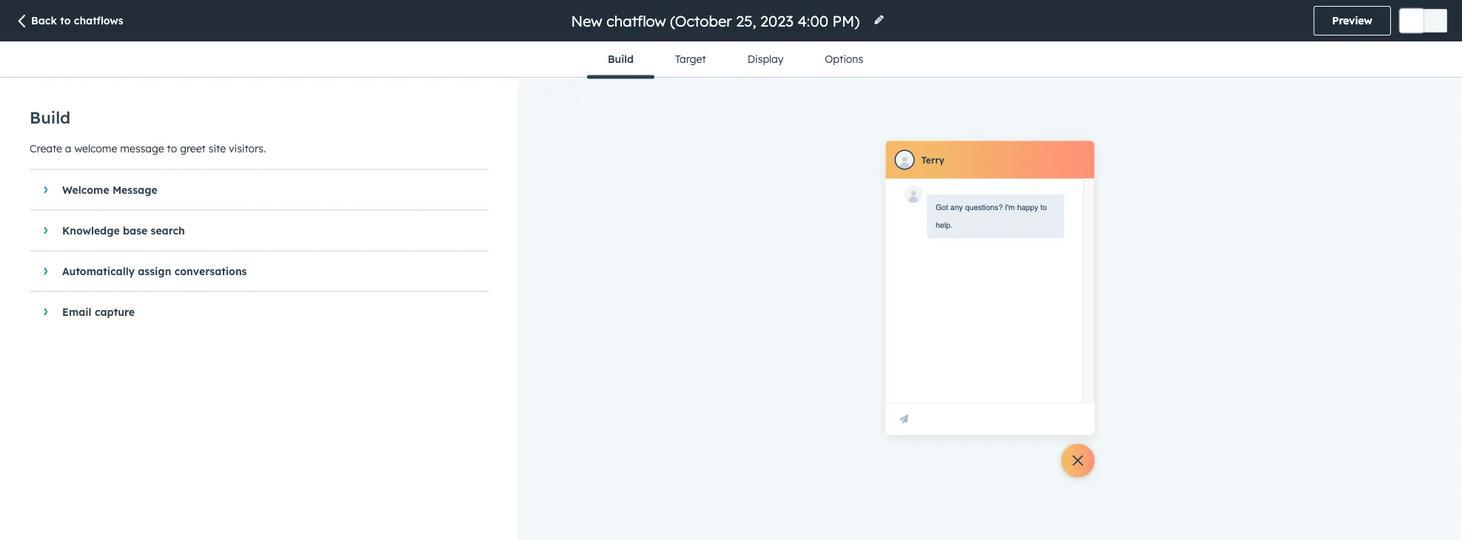 Task type: vqa. For each thing, say whether or not it's contained in the screenshot.
display "button"
yes



Task type: locate. For each thing, give the bounding box(es) containing it.
create a welcome message to greet site visitors.
[[30, 142, 266, 155]]

caret image
[[44, 186, 48, 194], [44, 226, 48, 235], [44, 267, 48, 276], [44, 308, 48, 317]]

3 caret image from the top
[[44, 267, 48, 276]]

build up create
[[30, 107, 70, 128]]

0 vertical spatial build
[[608, 53, 634, 66]]

0 vertical spatial to
[[60, 14, 71, 27]]

caret image inside welcome message dropdown button
[[44, 186, 48, 194]]

0 horizontal spatial build
[[30, 107, 70, 128]]

automatically assign conversations button
[[30, 251, 474, 291]]

email capture button
[[30, 292, 474, 332]]

conversations
[[175, 265, 247, 278]]

1 horizontal spatial build
[[608, 53, 634, 66]]

caret image inside knowledge base search dropdown button
[[44, 226, 48, 235]]

message
[[113, 184, 158, 196]]

caret image left welcome
[[44, 186, 48, 194]]

to inside button
[[60, 14, 71, 27]]

email capture
[[62, 306, 135, 319]]

None field
[[570, 11, 865, 31]]

build left target
[[608, 53, 634, 66]]

to
[[60, 14, 71, 27], [167, 142, 177, 155]]

preview
[[1333, 14, 1373, 27]]

caret image for automatically assign conversations
[[44, 267, 48, 276]]

caret image inside automatically assign conversations 'dropdown button'
[[44, 267, 48, 276]]

1 caret image from the top
[[44, 186, 48, 194]]

caret image for knowledge base search
[[44, 226, 48, 235]]

display
[[748, 53, 784, 66]]

to left greet at top
[[167, 142, 177, 155]]

0 horizontal spatial to
[[60, 14, 71, 27]]

message
[[120, 142, 164, 155]]

greet
[[180, 142, 206, 155]]

automatically assign conversations
[[62, 265, 247, 278]]

create
[[30, 142, 62, 155]]

caret image left automatically
[[44, 267, 48, 276]]

welcome
[[74, 142, 117, 155]]

chatflows
[[74, 14, 123, 27]]

build
[[608, 53, 634, 66], [30, 107, 70, 128]]

1 horizontal spatial to
[[167, 142, 177, 155]]

caret image left knowledge
[[44, 226, 48, 235]]

caret image left email
[[44, 308, 48, 317]]

welcome message button
[[30, 170, 474, 210]]

capture
[[95, 306, 135, 319]]

2 caret image from the top
[[44, 226, 48, 235]]

to right back
[[60, 14, 71, 27]]

build button
[[587, 41, 655, 79]]

4 caret image from the top
[[44, 308, 48, 317]]

welcome message
[[62, 184, 158, 196]]

target button
[[655, 41, 727, 77]]

preview button
[[1315, 6, 1392, 36]]

navigation
[[587, 41, 885, 79]]

caret image inside email capture dropdown button
[[44, 308, 48, 317]]



Task type: describe. For each thing, give the bounding box(es) containing it.
site
[[209, 142, 226, 155]]

1 vertical spatial build
[[30, 107, 70, 128]]

options button
[[805, 41, 885, 77]]

welcome
[[62, 184, 109, 196]]

build inside button
[[608, 53, 634, 66]]

back
[[31, 14, 57, 27]]

knowledge
[[62, 224, 120, 237]]

target
[[675, 53, 706, 66]]

email
[[62, 306, 92, 319]]

navigation containing build
[[587, 41, 885, 79]]

back to chatflows
[[31, 14, 123, 27]]

search
[[151, 224, 185, 237]]

options
[[825, 53, 864, 66]]

back to chatflows button
[[15, 14, 123, 30]]

1 vertical spatial to
[[167, 142, 177, 155]]

caret image for welcome message
[[44, 186, 48, 194]]

knowledge base search
[[62, 224, 185, 237]]

automatically
[[62, 265, 135, 278]]

caret image for email capture
[[44, 308, 48, 317]]

display button
[[727, 41, 805, 77]]

knowledge base search button
[[30, 211, 474, 251]]

base
[[123, 224, 148, 237]]

a
[[65, 142, 71, 155]]

assign
[[138, 265, 171, 278]]

visitors.
[[229, 142, 266, 155]]



